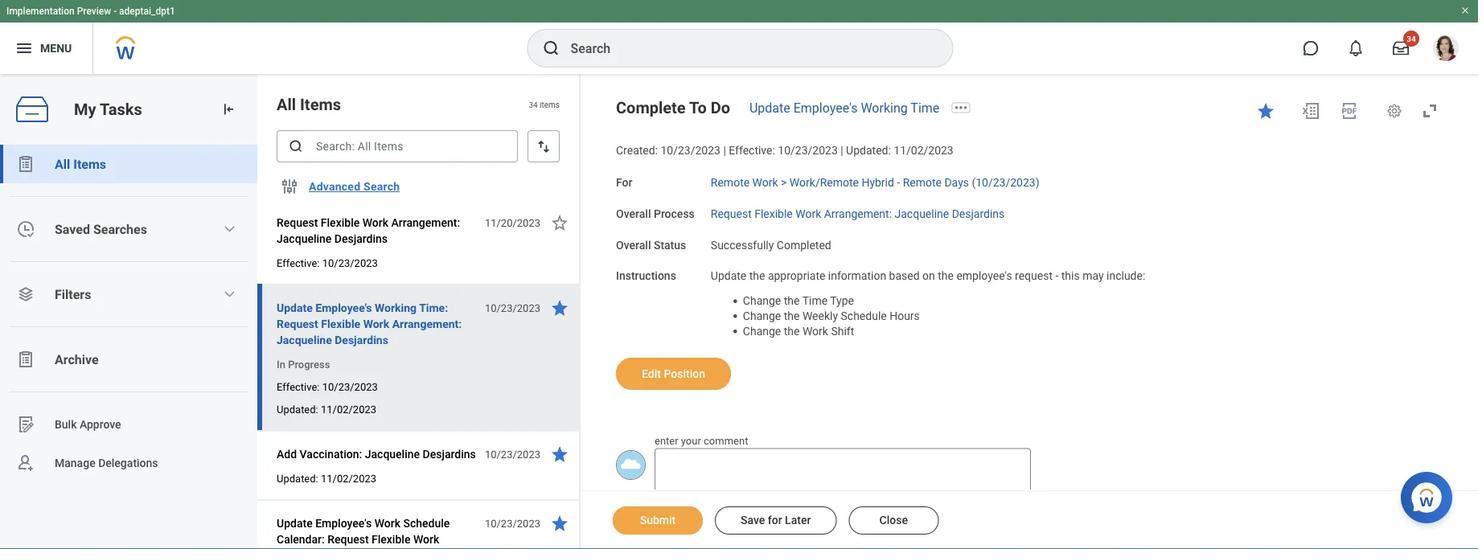 Task type: locate. For each thing, give the bounding box(es) containing it.
11/02/2023 down vaccination:
[[321, 473, 377, 485]]

1 horizontal spatial schedule
[[841, 309, 887, 323]]

1 horizontal spatial all items
[[277, 95, 341, 114]]

1 horizontal spatial time
[[911, 100, 940, 115]]

to
[[689, 98, 707, 117]]

jacqueline inside update employee's working time: request flexible work arrangement: jacqueline desjardins
[[277, 333, 332, 347]]

update
[[750, 100, 791, 115], [711, 270, 747, 283], [277, 301, 313, 315], [277, 517, 313, 530]]

effective: down do
[[729, 144, 775, 157]]

time inside 'change the time type change the weekly schedule hours change the work shift'
[[803, 294, 828, 308]]

0 horizontal spatial all items
[[55, 156, 106, 172]]

0 vertical spatial star image
[[1257, 101, 1276, 121]]

0 vertical spatial updated: 11/02/2023
[[277, 403, 377, 415]]

|
[[723, 144, 726, 157], [841, 144, 844, 157]]

request flexible work arrangement: jacqueline desjardins down remote work > work/remote hybrid - remote days (10/23/2023)
[[711, 207, 1005, 220]]

edit
[[642, 367, 661, 381]]

manage delegations
[[55, 457, 158, 470]]

jacqueline
[[895, 207, 949, 220], [277, 232, 332, 245], [277, 333, 332, 347], [365, 448, 420, 461], [348, 549, 403, 549]]

schedule inside update employee's work schedule calendar: request flexible work arrangement: jacqueline desjardins
[[403, 517, 450, 530]]

0 vertical spatial schedule
[[841, 309, 887, 323]]

work/remote
[[790, 176, 859, 189]]

0 vertical spatial -
[[114, 6, 117, 17]]

3 change from the top
[[743, 324, 781, 338]]

1 vertical spatial 11/02/2023
[[321, 403, 377, 415]]

advanced
[[309, 180, 361, 193]]

1 vertical spatial items
[[73, 156, 106, 172]]

advanced search
[[309, 180, 400, 193]]

34 left profile logan mcneil image
[[1407, 34, 1416, 43]]

do
[[711, 98, 730, 117]]

overall down "for"
[[616, 207, 651, 220]]

update down successfully
[[711, 270, 747, 283]]

instructions
[[616, 270, 676, 283]]

0 vertical spatial search image
[[542, 39, 561, 58]]

based
[[889, 270, 920, 283]]

my tasks
[[74, 100, 142, 119]]

all inside item list element
[[277, 95, 296, 114]]

all items
[[277, 95, 341, 114], [55, 156, 106, 172]]

request down 'configure' "image"
[[277, 216, 318, 229]]

menu
[[40, 42, 72, 55]]

bulk approve link
[[0, 405, 257, 444]]

the down successfully completed
[[750, 270, 765, 283]]

employee's inside update employee's work schedule calendar: request flexible work arrangement: jacqueline desjardins
[[315, 517, 372, 530]]

remote left days
[[903, 176, 942, 189]]

overall up instructions on the left of the page
[[616, 238, 651, 252]]

update inside update employee's working time: request flexible work arrangement: jacqueline desjardins
[[277, 301, 313, 315]]

employee's up created: 10/23/2023 | effective: 10/23/2023 | updated: 11/02/2023
[[794, 100, 858, 115]]

items inside button
[[73, 156, 106, 172]]

2 vertical spatial 11/02/2023
[[321, 473, 377, 485]]

2 vertical spatial change
[[743, 324, 781, 338]]

0 vertical spatial employee's
[[794, 100, 858, 115]]

bulk
[[55, 418, 77, 431]]

change
[[743, 294, 781, 308], [743, 309, 781, 323], [743, 324, 781, 338]]

gear image
[[1387, 103, 1403, 119]]

appropriate
[[768, 270, 826, 283]]

time
[[911, 100, 940, 115], [803, 294, 828, 308]]

11/02/2023 up vaccination:
[[321, 403, 377, 415]]

updated:
[[846, 144, 891, 157], [277, 403, 318, 415], [277, 473, 318, 485]]

effective: down in progress
[[277, 381, 320, 393]]

1 vertical spatial all items
[[55, 156, 106, 172]]

overall
[[616, 207, 651, 220], [616, 238, 651, 252]]

update up created: 10/23/2023 | effective: 10/23/2023 | updated: 11/02/2023
[[750, 100, 791, 115]]

request
[[711, 207, 752, 220], [277, 216, 318, 229], [277, 317, 318, 331], [328, 533, 369, 546]]

0 horizontal spatial 34
[[529, 100, 538, 109]]

request flexible work arrangement: jacqueline desjardins button
[[277, 213, 476, 249]]

- right the preview
[[114, 6, 117, 17]]

progress
[[288, 358, 330, 370]]

my
[[74, 100, 96, 119]]

update up in progress
[[277, 301, 313, 315]]

1 vertical spatial change
[[743, 309, 781, 323]]

request flexible work arrangement: jacqueline desjardins down 'search'
[[277, 216, 460, 245]]

employee's for update employee's work schedule calendar: request flexible work arrangement: jacqueline desjardins
[[315, 517, 372, 530]]

employee's
[[794, 100, 858, 115], [316, 301, 372, 315], [315, 517, 372, 530]]

1 star image from the top
[[550, 213, 570, 232]]

all right transformation import image
[[277, 95, 296, 114]]

search image inside item list element
[[288, 138, 304, 154]]

the
[[750, 270, 765, 283], [938, 270, 954, 283], [784, 294, 800, 308], [784, 309, 800, 323], [784, 324, 800, 338]]

days
[[945, 176, 969, 189]]

request inside request flexible work arrangement: jacqueline desjardins
[[277, 216, 318, 229]]

update up calendar:
[[277, 517, 313, 530]]

1 | from the left
[[723, 144, 726, 157]]

34 for 34
[[1407, 34, 1416, 43]]

0 horizontal spatial working
[[375, 301, 417, 315]]

0 vertical spatial items
[[300, 95, 341, 114]]

search image
[[542, 39, 561, 58], [288, 138, 304, 154]]

search image up 'configure' "image"
[[288, 138, 304, 154]]

jacqueline inside request flexible work arrangement: jacqueline desjardins
[[277, 232, 332, 245]]

search image up the items
[[542, 39, 561, 58]]

- inside menu banner
[[114, 6, 117, 17]]

flexible inside request flexible work arrangement: jacqueline desjardins
[[321, 216, 360, 229]]

working up remote work > work/remote hybrid - remote days (10/23/2023) link
[[861, 100, 908, 115]]

star image
[[550, 213, 570, 232], [550, 298, 570, 318]]

1 vertical spatial time
[[803, 294, 828, 308]]

updated: down in progress
[[277, 403, 318, 415]]

2 remote from the left
[[903, 176, 942, 189]]

0 horizontal spatial items
[[73, 156, 106, 172]]

effective: down 'configure' "image"
[[277, 257, 320, 269]]

34 left the items
[[529, 100, 538, 109]]

profile logan mcneil image
[[1433, 35, 1459, 64]]

all inside button
[[55, 156, 70, 172]]

- left this
[[1056, 270, 1059, 283]]

1 vertical spatial star image
[[550, 298, 570, 318]]

submit
[[640, 514, 676, 527]]

1 vertical spatial updated: 11/02/2023
[[277, 473, 377, 485]]

update inside update employee's work schedule calendar: request flexible work arrangement: jacqueline desjardins
[[277, 517, 313, 530]]

1 horizontal spatial working
[[861, 100, 908, 115]]

2 vertical spatial employee's
[[315, 517, 372, 530]]

enter your comment text field
[[655, 448, 1031, 500]]

arrangement: down 'search'
[[391, 216, 460, 229]]

1 vertical spatial -
[[897, 176, 900, 189]]

flexible
[[755, 207, 793, 220], [321, 216, 360, 229], [321, 317, 361, 331], [372, 533, 411, 546]]

arrangement:
[[824, 207, 892, 220], [391, 216, 460, 229], [392, 317, 462, 331], [277, 549, 346, 549]]

0 horizontal spatial schedule
[[403, 517, 450, 530]]

close
[[880, 514, 908, 527]]

your
[[681, 435, 701, 447]]

edit position
[[642, 367, 706, 381]]

request right calendar:
[[328, 533, 369, 546]]

item list element
[[257, 74, 581, 549]]

save for later
[[741, 514, 811, 527]]

2 horizontal spatial -
[[1056, 270, 1059, 283]]

1 horizontal spatial 34
[[1407, 34, 1416, 43]]

close environment banner image
[[1461, 6, 1471, 15]]

0 vertical spatial working
[[861, 100, 908, 115]]

update the appropriate information based on the employee's request - this may include:
[[711, 270, 1146, 283]]

remote left >
[[711, 176, 750, 189]]

manage delegations link
[[0, 444, 257, 483]]

star image
[[1257, 101, 1276, 121], [550, 445, 570, 464], [550, 514, 570, 533]]

0 horizontal spatial all
[[55, 156, 70, 172]]

0 horizontal spatial time
[[803, 294, 828, 308]]

1 horizontal spatial all
[[277, 95, 296, 114]]

2 overall from the top
[[616, 238, 651, 252]]

tasks
[[100, 100, 142, 119]]

change the time type change the weekly schedule hours change the work shift
[[743, 294, 920, 338]]

2 | from the left
[[841, 144, 844, 157]]

request flexible work arrangement: jacqueline desjardins
[[711, 207, 1005, 220], [277, 216, 460, 245]]

arrangement: down time:
[[392, 317, 462, 331]]

11/02/2023
[[894, 144, 954, 157], [321, 403, 377, 415], [321, 473, 377, 485]]

34 for 34 items
[[529, 100, 538, 109]]

1 effective: 10/23/2023 from the top
[[277, 257, 378, 269]]

items
[[300, 95, 341, 114], [73, 156, 106, 172]]

updated: 11/02/2023 down vaccination:
[[277, 473, 377, 485]]

0 vertical spatial all
[[277, 95, 296, 114]]

1 change from the top
[[743, 294, 781, 308]]

save for later button
[[715, 507, 837, 535]]

2 vertical spatial updated:
[[277, 473, 318, 485]]

- right hybrid
[[897, 176, 900, 189]]

1 vertical spatial star image
[[550, 445, 570, 464]]

view printable version (pdf) image
[[1340, 101, 1359, 121]]

updated: up remote work > work/remote hybrid - remote days (10/23/2023) link
[[846, 144, 891, 157]]

searches
[[93, 222, 147, 237]]

all right clipboard icon
[[55, 156, 70, 172]]

list containing all items
[[0, 145, 257, 483]]

effective: 10/23/2023
[[277, 257, 378, 269], [277, 381, 378, 393]]

update for update employee's working time: request flexible work arrangement: jacqueline desjardins
[[277, 301, 313, 315]]

employee's up progress
[[316, 301, 372, 315]]

0 vertical spatial star image
[[550, 213, 570, 232]]

employee's up calendar:
[[315, 517, 372, 530]]

0 vertical spatial 34
[[1407, 34, 1416, 43]]

| up work/remote
[[841, 144, 844, 157]]

list
[[0, 145, 257, 483]]

desjardins inside request flexible work arrangement: jacqueline desjardins
[[335, 232, 388, 245]]

updated: down add
[[277, 473, 318, 485]]

employee's inside update employee's working time: request flexible work arrangement: jacqueline desjardins
[[316, 301, 372, 315]]

2 vertical spatial -
[[1056, 270, 1059, 283]]

jacqueline inside update employee's work schedule calendar: request flexible work arrangement: jacqueline desjardins
[[348, 549, 403, 549]]

1 vertical spatial all
[[55, 156, 70, 172]]

advanced search button
[[302, 171, 406, 203]]

arrangement: down remote work > work/remote hybrid - remote days (10/23/2023)
[[824, 207, 892, 220]]

0 horizontal spatial -
[[114, 6, 117, 17]]

1 horizontal spatial request flexible work arrangement: jacqueline desjardins
[[711, 207, 1005, 220]]

1 vertical spatial working
[[375, 301, 417, 315]]

vaccination:
[[300, 448, 362, 461]]

2 change from the top
[[743, 309, 781, 323]]

arrangement: down calendar:
[[277, 549, 346, 549]]

0 horizontal spatial |
[[723, 144, 726, 157]]

the right on
[[938, 270, 954, 283]]

effective:
[[729, 144, 775, 157], [277, 257, 320, 269], [277, 381, 320, 393]]

11/20/2023
[[485, 217, 541, 229]]

1 vertical spatial search image
[[288, 138, 304, 154]]

2 vertical spatial star image
[[550, 514, 570, 533]]

effective: 10/23/2023 down progress
[[277, 381, 378, 393]]

1 vertical spatial updated:
[[277, 403, 318, 415]]

0 vertical spatial all items
[[277, 95, 341, 114]]

flexible inside update employee's work schedule calendar: request flexible work arrangement: jacqueline desjardins
[[372, 533, 411, 546]]

perspective image
[[16, 285, 35, 304]]

11/02/2023 up days
[[894, 144, 954, 157]]

1 overall from the top
[[616, 207, 651, 220]]

working for time:
[[375, 301, 417, 315]]

1 horizontal spatial -
[[897, 176, 900, 189]]

1 vertical spatial effective: 10/23/2023
[[277, 381, 378, 393]]

2 star image from the top
[[550, 298, 570, 318]]

work
[[753, 176, 778, 189], [796, 207, 822, 220], [363, 216, 389, 229], [363, 317, 390, 331], [803, 324, 829, 338], [375, 517, 401, 530], [413, 533, 439, 546]]

0 vertical spatial effective:
[[729, 144, 775, 157]]

0 vertical spatial time
[[911, 100, 940, 115]]

1 vertical spatial employee's
[[316, 301, 372, 315]]

1 vertical spatial schedule
[[403, 517, 450, 530]]

(10/23/2023)
[[972, 176, 1040, 189]]

0 horizontal spatial remote
[[711, 176, 750, 189]]

hours
[[890, 309, 920, 323]]

working left time:
[[375, 301, 417, 315]]

34 inside item list element
[[529, 100, 538, 109]]

request up in progress
[[277, 317, 318, 331]]

schedule
[[841, 309, 887, 323], [403, 517, 450, 530]]

star image for 10/23/2023
[[550, 514, 570, 533]]

updated: 11/02/2023 up vaccination:
[[277, 403, 377, 415]]

1 horizontal spatial |
[[841, 144, 844, 157]]

0 vertical spatial change
[[743, 294, 781, 308]]

in
[[277, 358, 285, 370]]

time:
[[419, 301, 448, 315]]

effective: 10/23/2023 down request flexible work arrangement: jacqueline desjardins "button"
[[277, 257, 378, 269]]

desjardins
[[952, 207, 1005, 220], [335, 232, 388, 245], [335, 333, 388, 347], [423, 448, 476, 461], [406, 549, 459, 549]]

34 inside "button"
[[1407, 34, 1416, 43]]

working inside update employee's working time: request flexible work arrangement: jacqueline desjardins
[[375, 301, 417, 315]]

0 horizontal spatial request flexible work arrangement: jacqueline desjardins
[[277, 216, 460, 245]]

0 vertical spatial effective: 10/23/2023
[[277, 257, 378, 269]]

1 vertical spatial overall
[[616, 238, 651, 252]]

0 vertical spatial overall
[[616, 207, 651, 220]]

all items inside item list element
[[277, 95, 341, 114]]

overall for overall process
[[616, 207, 651, 220]]

saved
[[55, 222, 90, 237]]

1 vertical spatial 34
[[529, 100, 538, 109]]

enter
[[655, 435, 679, 447]]

1 horizontal spatial items
[[300, 95, 341, 114]]

| down do
[[723, 144, 726, 157]]

0 horizontal spatial search image
[[288, 138, 304, 154]]

1 horizontal spatial search image
[[542, 39, 561, 58]]

1 horizontal spatial remote
[[903, 176, 942, 189]]

transformation import image
[[220, 101, 237, 117]]

the left weekly on the bottom of page
[[784, 309, 800, 323]]



Task type: vqa. For each thing, say whether or not it's contained in the screenshot.
copy
no



Task type: describe. For each thing, give the bounding box(es) containing it.
my tasks element
[[0, 74, 257, 549]]

employee's
[[957, 270, 1012, 283]]

star image for update employee's working time: request flexible work arrangement: jacqueline desjardins
[[550, 298, 570, 318]]

justify image
[[14, 39, 34, 58]]

update employee's working time link
[[750, 100, 940, 115]]

implementation
[[6, 6, 75, 17]]

include:
[[1107, 270, 1146, 283]]

>
[[781, 176, 787, 189]]

work inside update employee's working time: request flexible work arrangement: jacqueline desjardins
[[363, 317, 390, 331]]

items inside item list element
[[300, 95, 341, 114]]

2 updated: 11/02/2023 from the top
[[277, 473, 377, 485]]

all items button
[[0, 145, 257, 183]]

schedule inside 'change the time type change the weekly schedule hours change the work shift'
[[841, 309, 887, 323]]

preview
[[77, 6, 111, 17]]

complete
[[616, 98, 686, 117]]

weekly
[[803, 309, 838, 323]]

1 vertical spatial effective:
[[277, 257, 320, 269]]

star image for updated: 11/02/2023
[[550, 445, 570, 464]]

34 items
[[529, 100, 560, 109]]

for
[[616, 176, 633, 189]]

inbox large image
[[1393, 40, 1409, 56]]

information
[[828, 270, 887, 283]]

1 remote from the left
[[711, 176, 750, 189]]

star image for request flexible work arrangement: jacqueline desjardins
[[550, 213, 570, 232]]

save
[[741, 514, 765, 527]]

chevron down image
[[223, 288, 236, 301]]

work inside request flexible work arrangement: jacqueline desjardins
[[363, 216, 389, 229]]

clipboard image
[[16, 350, 35, 369]]

overall status element
[[711, 229, 832, 253]]

sort image
[[536, 138, 552, 154]]

in progress
[[277, 358, 330, 370]]

update employee's working time
[[750, 100, 940, 115]]

shift
[[831, 324, 855, 338]]

2 effective: 10/23/2023 from the top
[[277, 381, 378, 393]]

position
[[664, 367, 706, 381]]

items
[[540, 100, 560, 109]]

search
[[364, 180, 400, 193]]

desjardins inside update employee's work schedule calendar: request flexible work arrangement: jacqueline desjardins
[[406, 549, 459, 549]]

hybrid
[[862, 176, 894, 189]]

completed
[[777, 238, 832, 252]]

edit position button
[[616, 358, 731, 390]]

later
[[785, 514, 811, 527]]

manage
[[55, 457, 95, 470]]

for
[[768, 514, 782, 527]]

action bar region
[[581, 491, 1479, 549]]

export to excel image
[[1302, 101, 1321, 121]]

bulk approve
[[55, 418, 121, 431]]

fullscreen image
[[1421, 101, 1440, 121]]

archive button
[[0, 340, 257, 379]]

saved searches button
[[0, 210, 257, 249]]

request flexible work arrangement: jacqueline desjardins link
[[711, 204, 1005, 220]]

update employee's work schedule calendar: request flexible work arrangement: jacqueline desjardins
[[277, 517, 459, 549]]

0 vertical spatial 11/02/2023
[[894, 144, 954, 157]]

overall status
[[616, 238, 686, 252]]

add
[[277, 448, 297, 461]]

arrangement: inside update employee's working time: request flexible work arrangement: jacqueline desjardins
[[392, 317, 462, 331]]

request up successfully
[[711, 207, 752, 220]]

add vaccination: jacqueline desjardins button
[[277, 445, 476, 464]]

request
[[1015, 270, 1053, 283]]

may
[[1083, 270, 1104, 283]]

archive
[[55, 352, 99, 367]]

rename image
[[16, 415, 35, 434]]

update employee's working time: request flexible work arrangement: jacqueline desjardins
[[277, 301, 462, 347]]

update employee's working time: request flexible work arrangement: jacqueline desjardins button
[[277, 298, 476, 350]]

process
[[654, 207, 695, 220]]

2 vertical spatial effective:
[[277, 381, 320, 393]]

the down appropriate
[[784, 294, 800, 308]]

employee's for update employee's working time
[[794, 100, 858, 115]]

configure image
[[280, 177, 299, 196]]

approve
[[80, 418, 121, 431]]

Search: All Items text field
[[277, 130, 518, 162]]

request inside update employee's working time: request flexible work arrangement: jacqueline desjardins
[[277, 317, 318, 331]]

created:
[[616, 144, 658, 157]]

filters button
[[0, 275, 257, 314]]

working for time
[[861, 100, 908, 115]]

arrangement: inside update employee's work schedule calendar: request flexible work arrangement: jacqueline desjardins
[[277, 549, 346, 549]]

work inside 'change the time type change the weekly schedule hours change the work shift'
[[803, 324, 829, 338]]

close button
[[849, 507, 939, 535]]

submit button
[[613, 507, 703, 535]]

chevron down image
[[223, 223, 236, 236]]

request inside update employee's work schedule calendar: request flexible work arrangement: jacqueline desjardins
[[328, 533, 369, 546]]

complete to do
[[616, 98, 730, 117]]

update for update the appropriate information based on the employee's request - this may include:
[[711, 270, 747, 283]]

add vaccination: jacqueline desjardins
[[277, 448, 476, 461]]

all items inside button
[[55, 156, 106, 172]]

notifications large image
[[1348, 40, 1364, 56]]

update for update employee's work schedule calendar: request flexible work arrangement: jacqueline desjardins
[[277, 517, 313, 530]]

this
[[1062, 270, 1080, 283]]

successfully completed
[[711, 238, 832, 252]]

1 updated: 11/02/2023 from the top
[[277, 403, 377, 415]]

clock check image
[[16, 220, 35, 239]]

34 button
[[1384, 31, 1420, 66]]

user plus image
[[16, 454, 35, 473]]

menu button
[[0, 23, 93, 74]]

saved searches
[[55, 222, 147, 237]]

comment
[[704, 435, 748, 447]]

on
[[923, 270, 935, 283]]

status
[[654, 238, 686, 252]]

menu banner
[[0, 0, 1479, 74]]

Search Workday  search field
[[571, 31, 920, 66]]

implementation preview -   adeptai_dpt1
[[6, 6, 175, 17]]

request flexible work arrangement: jacqueline desjardins inside "button"
[[277, 216, 460, 245]]

enter your comment
[[655, 435, 748, 447]]

calendar:
[[277, 533, 325, 546]]

update for update employee's working time
[[750, 100, 791, 115]]

filters
[[55, 287, 91, 302]]

created: 10/23/2023 | effective: 10/23/2023 | updated: 11/02/2023
[[616, 144, 954, 157]]

the left shift
[[784, 324, 800, 338]]

employee's for update employee's working time: request flexible work arrangement: jacqueline desjardins
[[316, 301, 372, 315]]

arrangement: inside "button"
[[391, 216, 460, 229]]

remote work > work/remote hybrid - remote days (10/23/2023)
[[711, 176, 1040, 189]]

flexible inside update employee's working time: request flexible work arrangement: jacqueline desjardins
[[321, 317, 361, 331]]

desjardins inside update employee's working time: request flexible work arrangement: jacqueline desjardins
[[335, 333, 388, 347]]

search image inside menu banner
[[542, 39, 561, 58]]

0 vertical spatial updated:
[[846, 144, 891, 157]]

adeptai_dpt1
[[119, 6, 175, 17]]

overall process
[[616, 207, 695, 220]]

clipboard image
[[16, 154, 35, 174]]

successfully
[[711, 238, 774, 252]]

delegations
[[98, 457, 158, 470]]

type
[[830, 294, 854, 308]]

overall for overall status
[[616, 238, 651, 252]]



